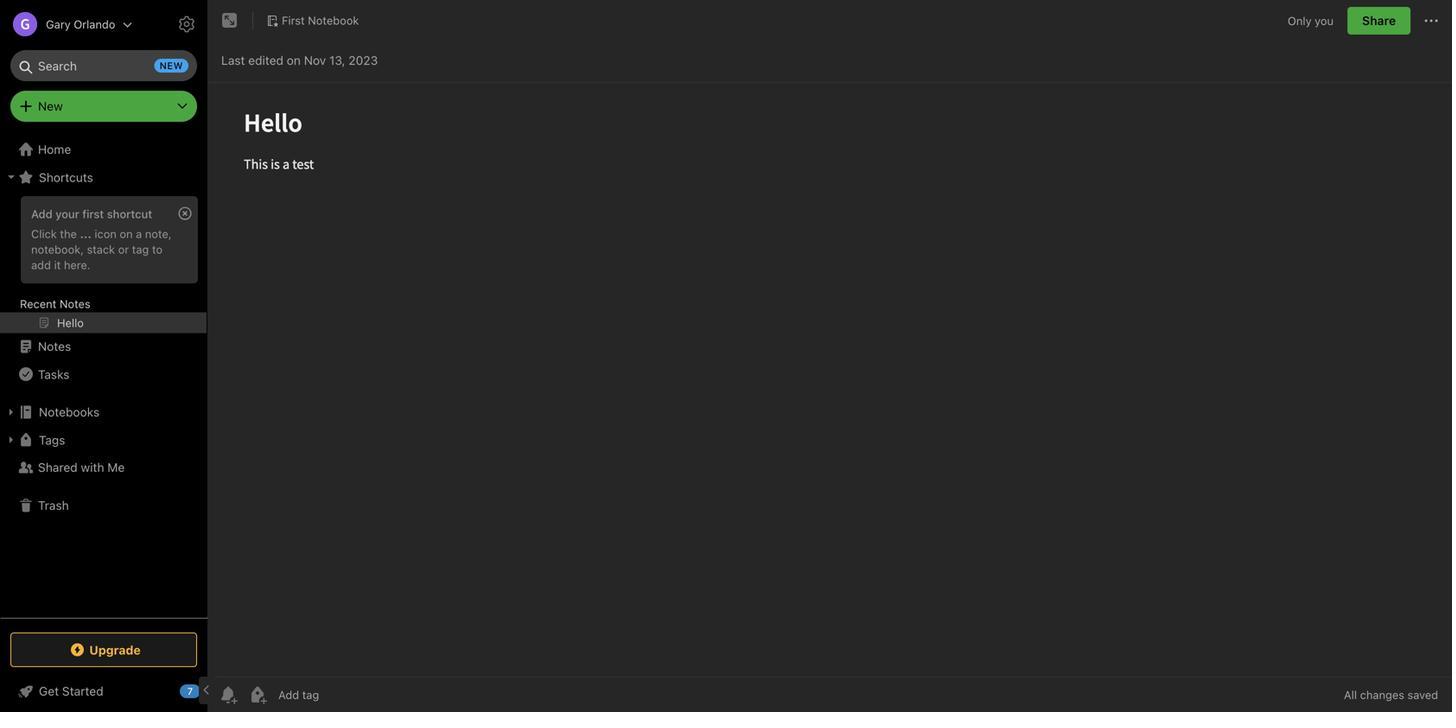 Task type: describe. For each thing, give the bounding box(es) containing it.
click
[[31, 227, 57, 240]]

Account field
[[0, 7, 133, 41]]

trash
[[38, 498, 69, 513]]

tags
[[39, 433, 65, 447]]

nov
[[304, 53, 326, 67]]

shared with me
[[38, 460, 125, 475]]

expand notebooks image
[[4, 405, 18, 419]]

Help and Learning task checklist field
[[0, 678, 207, 705]]

tags button
[[0, 426, 207, 454]]

first
[[282, 14, 305, 27]]

on inside note window element
[[287, 53, 301, 67]]

notebooks
[[39, 405, 100, 419]]

new
[[160, 60, 183, 71]]

click the ...
[[31, 227, 91, 240]]

tree containing home
[[0, 136, 207, 617]]

group containing add your first shortcut
[[0, 191, 207, 340]]

tasks
[[38, 367, 70, 381]]

share
[[1362, 13, 1396, 28]]

tasks button
[[0, 361, 207, 388]]

only you
[[1288, 14, 1334, 27]]

gary
[[46, 18, 71, 31]]

Note Editor text field
[[207, 83, 1452, 677]]

...
[[80, 227, 91, 240]]

a
[[136, 227, 142, 240]]

add
[[31, 258, 51, 271]]

add
[[31, 207, 53, 220]]

home link
[[0, 136, 207, 163]]

upgrade
[[89, 643, 141, 657]]

to
[[152, 243, 163, 256]]

tag
[[132, 243, 149, 256]]

share button
[[1348, 7, 1411, 35]]

last edited on nov 13, 2023
[[221, 53, 378, 67]]

it
[[54, 258, 61, 271]]

7
[[187, 686, 193, 697]]

new button
[[10, 91, 197, 122]]

with
[[81, 460, 104, 475]]

here.
[[64, 258, 90, 271]]

note window element
[[207, 0, 1452, 712]]

started
[[62, 684, 103, 699]]

expand tags image
[[4, 433, 18, 447]]

all changes saved
[[1344, 689, 1439, 702]]

shortcut
[[107, 207, 152, 220]]

notes link
[[0, 333, 207, 361]]

2023
[[349, 53, 378, 67]]

shared with me link
[[0, 454, 207, 482]]

home
[[38, 142, 71, 156]]

notebook,
[[31, 243, 84, 256]]

shared
[[38, 460, 78, 475]]

notebook
[[308, 14, 359, 27]]

stack
[[87, 243, 115, 256]]

new
[[38, 99, 63, 113]]

notes inside group
[[60, 297, 90, 310]]



Task type: vqa. For each thing, say whether or not it's contained in the screenshot.
BY
no



Task type: locate. For each thing, give the bounding box(es) containing it.
add your first shortcut
[[31, 207, 152, 220]]

tree
[[0, 136, 207, 617]]

Search text field
[[22, 50, 185, 81]]

the
[[60, 227, 77, 240]]

notes up tasks
[[38, 339, 71, 354]]

note,
[[145, 227, 172, 240]]

only
[[1288, 14, 1312, 27]]

1 horizontal spatial on
[[287, 53, 301, 67]]

add tag image
[[247, 685, 268, 705]]

notes right recent
[[60, 297, 90, 310]]

click to collapse image
[[201, 680, 214, 701]]

on left a
[[120, 227, 133, 240]]

icon on a note, notebook, stack or tag to add it here.
[[31, 227, 172, 271]]

orlando
[[74, 18, 115, 31]]

recent notes
[[20, 297, 90, 310]]

last
[[221, 53, 245, 67]]

shortcuts button
[[0, 163, 207, 191]]

Add tag field
[[277, 688, 406, 702]]

first
[[82, 207, 104, 220]]

settings image
[[176, 14, 197, 35]]

13,
[[329, 53, 345, 67]]

you
[[1315, 14, 1334, 27]]

trash link
[[0, 492, 207, 520]]

me
[[107, 460, 125, 475]]

first notebook
[[282, 14, 359, 27]]

get
[[39, 684, 59, 699]]

all
[[1344, 689, 1357, 702]]

0 vertical spatial on
[[287, 53, 301, 67]]

new search field
[[22, 50, 188, 81]]

group
[[0, 191, 207, 340]]

1 vertical spatial notes
[[38, 339, 71, 354]]

changes
[[1360, 689, 1405, 702]]

shortcuts
[[39, 170, 93, 184]]

on inside icon on a note, notebook, stack or tag to add it here.
[[120, 227, 133, 240]]

saved
[[1408, 689, 1439, 702]]

more actions image
[[1421, 10, 1442, 31]]

first notebook button
[[260, 9, 365, 33]]

on left the nov
[[287, 53, 301, 67]]

1 vertical spatial on
[[120, 227, 133, 240]]

your
[[56, 207, 79, 220]]

gary orlando
[[46, 18, 115, 31]]

get started
[[39, 684, 103, 699]]

or
[[118, 243, 129, 256]]

recent
[[20, 297, 56, 310]]

More actions field
[[1421, 7, 1442, 35]]

edited
[[248, 53, 284, 67]]

upgrade button
[[10, 633, 197, 667]]

icon
[[95, 227, 117, 240]]

on
[[287, 53, 301, 67], [120, 227, 133, 240]]

notebooks link
[[0, 399, 207, 426]]

0 horizontal spatial on
[[120, 227, 133, 240]]

expand note image
[[220, 10, 240, 31]]

0 vertical spatial notes
[[60, 297, 90, 310]]

notes
[[60, 297, 90, 310], [38, 339, 71, 354]]

add a reminder image
[[218, 685, 239, 705]]



